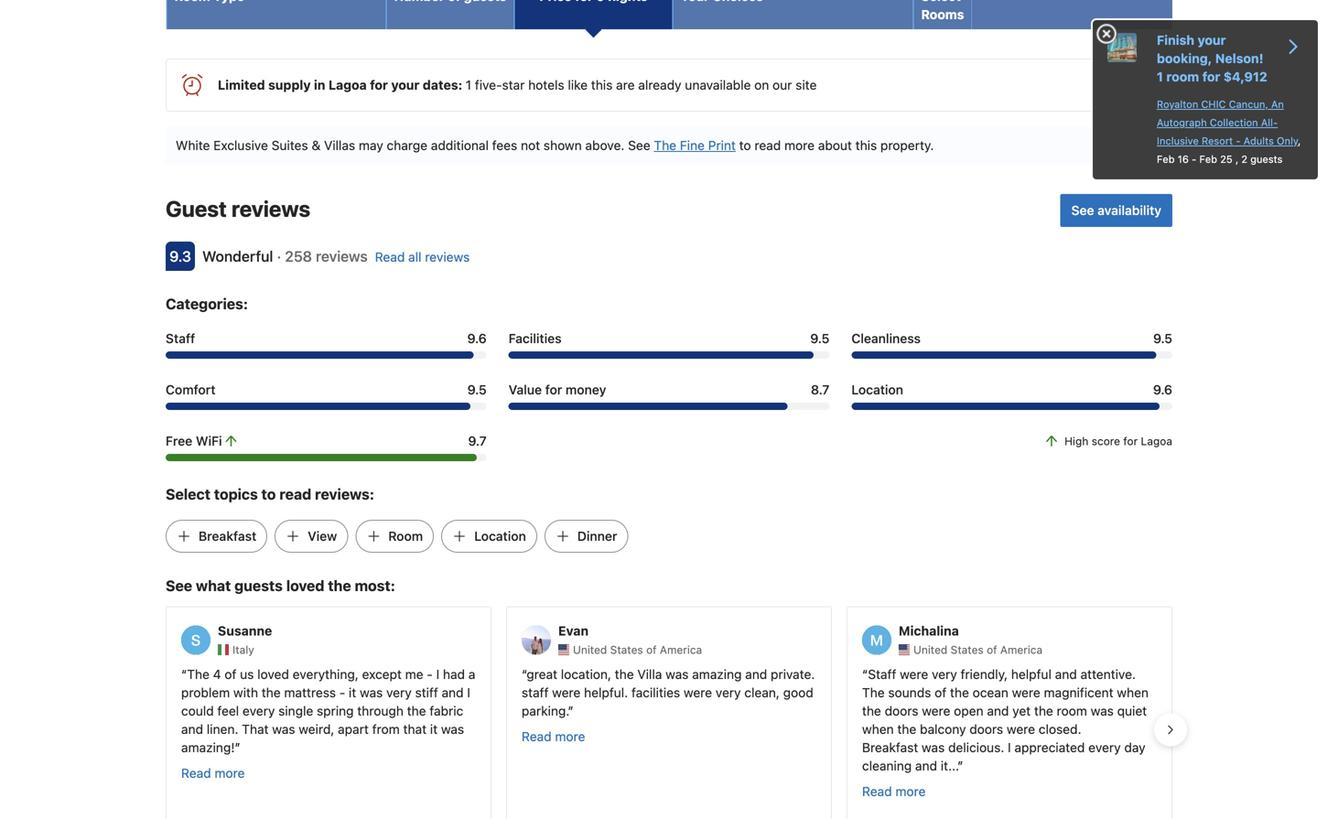 Task type: locate. For each thing, give the bounding box(es) containing it.
" right private.
[[862, 667, 868, 682]]

" down linen. at left
[[235, 740, 241, 755]]

2 united from the left
[[914, 644, 948, 656]]

united states of america
[[573, 644, 702, 656], [914, 644, 1043, 656]]

staff up sounds
[[868, 667, 897, 682]]

9.5
[[811, 331, 830, 346], [1154, 331, 1173, 346], [468, 382, 487, 397]]

read more button down parking.
[[522, 728, 585, 746]]

lagoa for for
[[1141, 435, 1173, 448]]

guests down adults at the right top of the page
[[1251, 153, 1283, 165]]

1 vertical spatial every
[[1089, 740, 1121, 755]]

1 horizontal spatial reviews
[[316, 248, 368, 265]]

united
[[573, 644, 607, 656], [914, 644, 948, 656]]

amazing
[[692, 667, 742, 682]]

staff down the categories:
[[166, 331, 195, 346]]

facilities
[[632, 685, 680, 700]]

1 horizontal spatial very
[[716, 685, 741, 700]]

1 america from the left
[[660, 644, 702, 656]]

2 horizontal spatial read more
[[862, 784, 926, 799]]

0 horizontal spatial this
[[591, 77, 613, 92]]

very inside " great location, the villa was amazing and private. staff were helpful. facilities were very clean, good parking.
[[716, 685, 741, 700]]

1 vertical spatial staff
[[868, 667, 897, 682]]

feb left 25 at the top right
[[1200, 153, 1218, 165]]

guests inside royalton chic cancun, an autograph collection all- inclusive resort - adults only , feb 16 - feb 25  , 2 guests
[[1251, 153, 1283, 165]]

your left dates:
[[391, 77, 420, 92]]

see left what
[[166, 577, 192, 595]]

see left availability
[[1072, 203, 1095, 218]]

0 vertical spatial your
[[1198, 33, 1226, 48]]

suites
[[272, 138, 308, 153]]

that
[[403, 722, 427, 737]]

1 vertical spatial select
[[166, 486, 211, 503]]

2 horizontal spatial reviews
[[425, 249, 470, 264]]

from
[[372, 722, 400, 737]]

more for the 4 of us loved everything, except me - i had a problem with the mattress - it was very stiff and i could feel every single spring through the fabric and linen. that was weird, apart from that it was amazing!
[[215, 766, 245, 781]]

every up that
[[243, 704, 275, 719]]

the
[[654, 138, 677, 153], [187, 667, 210, 682], [862, 685, 885, 700]]

fine
[[680, 138, 705, 153]]

reviews
[[232, 196, 311, 221], [316, 248, 368, 265], [425, 249, 470, 264]]

royalton chic cancun, an autograph collection all- inclusive resort - adults only , feb 16 - feb 25  , 2 guests
[[1157, 98, 1301, 165]]

loved right the us
[[257, 667, 289, 682]]

see for see what guests loved the most:
[[166, 577, 192, 595]]

feel
[[217, 704, 239, 719]]

2 horizontal spatial "
[[862, 667, 868, 682]]

1 horizontal spatial lagoa
[[1141, 435, 1173, 448]]

it
[[349, 685, 356, 700], [430, 722, 438, 737]]

1 vertical spatial location
[[474, 529, 526, 544]]

read for " staff were very friendly, helpful and attentive. the sounds of the ocean were magnificent when the doors were open and yet the room was quiet when the balcony doors were closed. breakfast was delicious.  i appreciated every day cleaning and it...
[[862, 784, 892, 799]]

the left most:
[[328, 577, 351, 595]]

2 " from the left
[[522, 667, 527, 682]]

reviews up ·
[[232, 196, 311, 221]]

0 vertical spatial to
[[739, 138, 751, 153]]

loved inside " the 4 of us loved everything, except me - i had a problem with the mattress - it was very stiff and i could feel every single spring through the fabric and linen. that was weird, apart from that it was amazing!
[[257, 667, 289, 682]]

2 america from the left
[[1001, 644, 1043, 656]]

0 vertical spatial breakfast
[[199, 529, 257, 544]]

see availability button
[[1061, 194, 1173, 227]]

room down booking,
[[1167, 69, 1200, 84]]

very down 'me' at the left bottom of the page
[[386, 685, 412, 700]]

1 horizontal spatial your
[[1198, 33, 1226, 48]]

high score for lagoa
[[1065, 435, 1173, 448]]

the inside " great location, the villa was amazing and private. staff were helpful. facilities were very clean, good parking.
[[615, 667, 634, 682]]

select left "topics"
[[166, 486, 211, 503]]

1 vertical spatial breakfast
[[862, 740, 918, 755]]

1 vertical spatial ,
[[1236, 153, 1239, 165]]

could
[[181, 704, 214, 719]]

see for see availability
[[1072, 203, 1095, 218]]

staff inside " staff were very friendly, helpful and attentive. the sounds of the ocean were magnificent when the doors were open and yet the room was quiet when the balcony doors were closed. breakfast was delicious.  i appreciated every day cleaning and it...
[[868, 667, 897, 682]]

i down a
[[467, 685, 471, 700]]

1 vertical spatial guests
[[235, 577, 283, 595]]

, right adults at the right top of the page
[[1298, 135, 1301, 147]]

1 left five-
[[466, 77, 472, 92]]

0 vertical spatial staff
[[166, 331, 195, 346]]

9.7
[[468, 433, 487, 448]]

" inside " the 4 of us loved everything, except me - i had a problem with the mattress - it was very stiff and i could feel every single spring through the fabric and linen. that was weird, apart from that it was amazing!
[[181, 667, 187, 682]]

1 horizontal spatial staff
[[868, 667, 897, 682]]

weird,
[[299, 722, 334, 737]]

only
[[1277, 135, 1298, 147]]

·
[[277, 248, 281, 265]]

1 vertical spatial i
[[467, 685, 471, 700]]

read more button for " great location, the villa was amazing and private. staff were helpful. facilities were very clean, good parking.
[[522, 728, 585, 746]]

0 horizontal spatial 9.5
[[468, 382, 487, 397]]

0 horizontal spatial location
[[474, 529, 526, 544]]

it right that
[[430, 722, 438, 737]]

this right about
[[856, 138, 877, 153]]

4
[[213, 667, 221, 682]]

it...
[[941, 758, 958, 774]]

to right print
[[739, 138, 751, 153]]

0 vertical spatial every
[[243, 704, 275, 719]]

0 vertical spatial guests
[[1251, 153, 1283, 165]]

read more down the "amazing!"
[[181, 766, 245, 781]]

to right "topics"
[[261, 486, 276, 503]]

closed.
[[1039, 722, 1082, 737]]

sounds
[[888, 685, 931, 700]]

0 horizontal spatial very
[[386, 685, 412, 700]]

very left friendly,
[[932, 667, 957, 682]]

0 horizontal spatial read more
[[181, 766, 245, 781]]

2 horizontal spatial i
[[1008, 740, 1011, 755]]

feb left 16
[[1157, 153, 1175, 165]]

the left villa
[[615, 667, 634, 682]]

1 vertical spatial read more
[[181, 766, 245, 781]]

was right villa
[[666, 667, 689, 682]]

1 horizontal spatial location
[[852, 382, 904, 397]]

25
[[1221, 153, 1233, 165]]

clean,
[[745, 685, 780, 700]]

" inside " staff were very friendly, helpful and attentive. the sounds of the ocean were magnificent when the doors were open and yet the room was quiet when the balcony doors were closed. breakfast was delicious.  i appreciated every day cleaning and it...
[[862, 667, 868, 682]]

0 vertical spatial loved
[[286, 577, 325, 595]]

0 horizontal spatial united states of america
[[573, 644, 702, 656]]

2 vertical spatial the
[[862, 685, 885, 700]]

your inside finish your booking, nelson! 1 room for $4,912
[[1198, 33, 1226, 48]]

0 horizontal spatial lagoa
[[329, 77, 367, 92]]

lagoa right "in"
[[329, 77, 367, 92]]

adults
[[1244, 135, 1274, 147]]

0 horizontal spatial "
[[235, 740, 241, 755]]

helpful.
[[584, 685, 628, 700]]

2 horizontal spatial read more button
[[862, 783, 926, 801]]

michalina
[[899, 624, 959, 639]]

an
[[1272, 98, 1284, 110]]

2 vertical spatial i
[[1008, 740, 1011, 755]]

the up cleaning
[[862, 704, 882, 719]]

3 " from the left
[[862, 667, 868, 682]]

0 horizontal spatial the
[[187, 667, 210, 682]]

states for very
[[951, 644, 984, 656]]

your up booking,
[[1198, 33, 1226, 48]]

royalton
[[1157, 98, 1199, 110]]

most:
[[355, 577, 395, 595]]

0 horizontal spatial i
[[436, 667, 440, 682]]

1 horizontal spatial to
[[739, 138, 751, 153]]

0 horizontal spatial ,
[[1236, 153, 1239, 165]]

9.5 for facilities
[[811, 331, 830, 346]]

and left "it..."
[[916, 758, 938, 774]]

room inside " staff were very friendly, helpful and attentive. the sounds of the ocean were magnificent when the doors were open and yet the room was quiet when the balcony doors were closed. breakfast was delicious.  i appreciated every day cleaning and it...
[[1057, 704, 1088, 719]]

above.
[[585, 138, 625, 153]]

1 horizontal spatial doors
[[970, 722, 1004, 737]]

1 horizontal spatial see
[[628, 138, 651, 153]]

print
[[708, 138, 736, 153]]

comfort
[[166, 382, 216, 397]]

1 horizontal spatial room
[[1167, 69, 1200, 84]]

of right 4
[[225, 667, 237, 682]]

breakfast down "topics"
[[199, 529, 257, 544]]

reviews right 258
[[316, 248, 368, 265]]

2 horizontal spatial "
[[958, 758, 964, 774]]

the up "open"
[[950, 685, 969, 700]]

was down fabric
[[441, 722, 464, 737]]

9.5 for comfort
[[468, 382, 487, 397]]

every inside " the 4 of us loved everything, except me - i had a problem with the mattress - it was very stiff and i could feel every single spring through the fabric and linen. that was weird, apart from that it was amazing!
[[243, 704, 275, 719]]

1 united states of america from the left
[[573, 644, 702, 656]]

already
[[638, 77, 682, 92]]

booking,
[[1157, 51, 1213, 66]]

read right print
[[755, 138, 781, 153]]

i right 'delicious.'
[[1008, 740, 1011, 755]]

1 states from the left
[[610, 644, 643, 656]]

read down free wifi 9.7 meter
[[279, 486, 311, 503]]

more down parking.
[[555, 729, 585, 744]]

0 vertical spatial lagoa
[[329, 77, 367, 92]]

villa
[[638, 667, 662, 682]]

1 feb from the left
[[1157, 153, 1175, 165]]

america
[[660, 644, 702, 656], [1001, 644, 1043, 656]]

2 vertical spatial "
[[958, 758, 964, 774]]

see inside button
[[1072, 203, 1095, 218]]

see right above.
[[628, 138, 651, 153]]

0 horizontal spatial doors
[[885, 704, 919, 719]]

2 horizontal spatial see
[[1072, 203, 1095, 218]]

"
[[568, 704, 574, 719], [235, 740, 241, 755], [958, 758, 964, 774]]

1 horizontal spatial every
[[1089, 740, 1121, 755]]

1 vertical spatial 9.6
[[1153, 382, 1173, 397]]

free
[[166, 433, 192, 448]]

america up villa
[[660, 644, 702, 656]]

0 horizontal spatial united
[[573, 644, 607, 656]]

1 vertical spatial read
[[279, 486, 311, 503]]

9.3
[[170, 248, 191, 265]]

2 vertical spatial read more
[[862, 784, 926, 799]]

fabric
[[430, 704, 464, 719]]

loved down view
[[286, 577, 325, 595]]

1 horizontal spatial select
[[921, 0, 961, 4]]

guests right what
[[235, 577, 283, 595]]

free wifi 9.7 meter
[[166, 454, 487, 461]]

more
[[785, 138, 815, 153], [555, 729, 585, 744], [215, 766, 245, 781], [896, 784, 926, 799]]

reviews right all
[[425, 249, 470, 264]]

guest
[[166, 196, 227, 221]]

the inside " the 4 of us loved everything, except me - i had a problem with the mattress - it was very stiff and i could feel every single spring through the fabric and linen. that was weird, apart from that it was amazing!
[[187, 667, 210, 682]]

1 vertical spatial see
[[1072, 203, 1095, 218]]

breakfast up cleaning
[[862, 740, 918, 755]]

1 horizontal spatial i
[[467, 685, 471, 700]]

room down magnificent
[[1057, 704, 1088, 719]]

1 horizontal spatial read more
[[522, 729, 585, 744]]

united states of america up friendly,
[[914, 644, 1043, 656]]

exclusive
[[214, 138, 268, 153]]

when up quiet
[[1117, 685, 1149, 700]]

2 horizontal spatial the
[[862, 685, 885, 700]]

cleanliness 9.5 meter
[[852, 351, 1173, 359]]

0 horizontal spatial every
[[243, 704, 275, 719]]

1 horizontal spatial states
[[951, 644, 984, 656]]

the right with on the bottom left of the page
[[262, 685, 281, 700]]

1 " from the left
[[181, 667, 187, 682]]

1 vertical spatial to
[[261, 486, 276, 503]]

fees
[[492, 138, 517, 153]]

limited
[[218, 77, 265, 92]]

spring
[[317, 704, 354, 719]]

read more for " the 4 of us loved everything, except me - i had a problem with the mattress - it was very stiff and i could feel every single spring through the fabric and linen. that was weird, apart from that it was amazing!
[[181, 766, 245, 781]]

0 horizontal spatial select
[[166, 486, 211, 503]]

0 vertical spatial read more
[[522, 729, 585, 744]]

property.
[[881, 138, 934, 153]]

" for 4
[[235, 740, 241, 755]]

2 horizontal spatial very
[[932, 667, 957, 682]]

may
[[359, 138, 383, 153]]

0 horizontal spatial "
[[181, 667, 187, 682]]

guest reviews element
[[166, 194, 1053, 223]]

0 horizontal spatial 9.6
[[467, 331, 487, 346]]

location 9.6 meter
[[852, 403, 1173, 410]]

1 horizontal spatial read more button
[[522, 728, 585, 746]]

finish
[[1157, 33, 1195, 48]]

staff
[[522, 685, 549, 700]]

" the 4 of us loved everything, except me - i had a problem with the mattress - it was very stiff and i could feel every single spring through the fabric and linen. that was weird, apart from that it was amazing!
[[181, 667, 476, 755]]

0 horizontal spatial when
[[862, 722, 894, 737]]

the left fine
[[654, 138, 677, 153]]

" for were
[[958, 758, 964, 774]]

the right the yet at the right of page
[[1035, 704, 1054, 719]]

america up helpful
[[1001, 644, 1043, 656]]

were down location,
[[552, 685, 581, 700]]

1 horizontal spatial guests
[[1251, 153, 1283, 165]]

read for " great location, the villa was amazing and private. staff were helpful. facilities were very clean, good parking.
[[522, 729, 552, 744]]

0 vertical spatial doors
[[885, 704, 919, 719]]

and down ocean
[[987, 704, 1009, 719]]

" up problem
[[181, 667, 187, 682]]

the left sounds
[[862, 685, 885, 700]]

view
[[308, 529, 337, 544]]

every
[[243, 704, 275, 719], [1089, 740, 1121, 755]]

9.6 for staff
[[467, 331, 487, 346]]

availability
[[1098, 203, 1162, 218]]

was up "through"
[[360, 685, 383, 700]]

1 horizontal spatial breakfast
[[862, 740, 918, 755]]

1 vertical spatial the
[[187, 667, 210, 682]]

0 vertical spatial it
[[349, 685, 356, 700]]

1 vertical spatial doors
[[970, 722, 1004, 737]]

very down amazing
[[716, 685, 741, 700]]

for up chic
[[1203, 69, 1221, 84]]

single
[[278, 704, 313, 719]]

doors down sounds
[[885, 704, 919, 719]]

were up balcony
[[922, 704, 951, 719]]

united states of america up villa
[[573, 644, 702, 656]]

through
[[357, 704, 404, 719]]

read more down parking.
[[522, 729, 585, 744]]

" down 'delicious.'
[[958, 758, 964, 774]]

2 vertical spatial see
[[166, 577, 192, 595]]

0 vertical spatial i
[[436, 667, 440, 682]]

very
[[932, 667, 957, 682], [386, 685, 412, 700], [716, 685, 741, 700]]

1 horizontal spatial read
[[755, 138, 781, 153]]

0 vertical spatial when
[[1117, 685, 1149, 700]]

breakfast inside " staff were very friendly, helpful and attentive. the sounds of the ocean were magnificent when the doors were open and yet the room was quiet when the balcony doors were closed. breakfast was delicious.  i appreciated every day cleaning and it...
[[862, 740, 918, 755]]

0 vertical spatial location
[[852, 382, 904, 397]]

delicious.
[[949, 740, 1005, 755]]

this left are
[[591, 77, 613, 92]]

lagoa right 'score'
[[1141, 435, 1173, 448]]

five-
[[475, 77, 502, 92]]

9.6
[[467, 331, 487, 346], [1153, 382, 1173, 397]]

read
[[755, 138, 781, 153], [279, 486, 311, 503]]

i left the had
[[436, 667, 440, 682]]

more down the "amazing!"
[[215, 766, 245, 781]]

0 vertical spatial "
[[568, 704, 574, 719]]

1 inside finish your booking, nelson! 1 room for $4,912
[[1157, 69, 1164, 84]]

susanne
[[218, 624, 272, 639]]

dates:
[[423, 77, 463, 92]]

0 horizontal spatial see
[[166, 577, 192, 595]]

"
[[181, 667, 187, 682], [522, 667, 527, 682], [862, 667, 868, 682]]

" inside " great location, the villa was amazing and private. staff were helpful. facilities were very clean, good parking.
[[522, 667, 527, 682]]

every left day
[[1089, 740, 1121, 755]]

for
[[1203, 69, 1221, 84], [370, 77, 388, 92], [545, 382, 562, 397], [1124, 435, 1138, 448]]

0 horizontal spatial room
[[1057, 704, 1088, 719]]

read more for " great location, the villa was amazing and private. staff were helpful. facilities were very clean, good parking.
[[522, 729, 585, 744]]

1 vertical spatial "
[[235, 740, 241, 755]]

and up clean,
[[745, 667, 767, 682]]

0 vertical spatial the
[[654, 138, 677, 153]]

more left about
[[785, 138, 815, 153]]

2 united states of america from the left
[[914, 644, 1043, 656]]

of inside " the 4 of us loved everything, except me - i had a problem with the mattress - it was very stiff and i could feel every single spring through the fabric and linen. that was weird, apart from that it was amazing!
[[225, 667, 237, 682]]

read more down cleaning
[[862, 784, 926, 799]]

read more button down the "amazing!"
[[181, 764, 245, 783]]

when
[[1117, 685, 1149, 700], [862, 722, 894, 737]]

read down the "amazing!"
[[181, 766, 211, 781]]

not
[[521, 138, 540, 153]]

0 vertical spatial read
[[755, 138, 781, 153]]

1 horizontal spatial america
[[1001, 644, 1043, 656]]

our
[[773, 77, 792, 92]]

0 horizontal spatial states
[[610, 644, 643, 656]]

read down cleaning
[[862, 784, 892, 799]]

2 states from the left
[[951, 644, 984, 656]]

white exclusive suites & villas may charge additional fees not shown above. see the fine print to read more about this property.
[[176, 138, 934, 153]]

cancun,
[[1229, 98, 1269, 110]]

this
[[591, 77, 613, 92], [856, 138, 877, 153]]

doors up 'delicious.'
[[970, 722, 1004, 737]]

value for money 8.7 meter
[[509, 403, 830, 410]]

doors
[[885, 704, 919, 719], [970, 722, 1004, 737]]

2 horizontal spatial 9.5
[[1154, 331, 1173, 346]]

select inside select rooms
[[921, 0, 961, 4]]

read down parking.
[[522, 729, 552, 744]]

magnificent
[[1044, 685, 1114, 700]]

0 horizontal spatial to
[[261, 486, 276, 503]]

were up the yet at the right of page
[[1012, 685, 1041, 700]]

it up spring
[[349, 685, 356, 700]]

0 vertical spatial see
[[628, 138, 651, 153]]

america for was
[[660, 644, 702, 656]]

about
[[818, 138, 852, 153]]

was down magnificent
[[1091, 704, 1114, 719]]

united up location,
[[573, 644, 607, 656]]

0 horizontal spatial america
[[660, 644, 702, 656]]

1 vertical spatial room
[[1057, 704, 1088, 719]]

site
[[796, 77, 817, 92]]

united down michalina
[[914, 644, 948, 656]]

and
[[745, 667, 767, 682], [1055, 667, 1077, 682], [442, 685, 464, 700], [987, 704, 1009, 719], [181, 722, 203, 737], [916, 758, 938, 774]]

1 united from the left
[[573, 644, 607, 656]]



Task type: vqa. For each thing, say whether or not it's contained in the screenshot.
the and to the left
no



Task type: describe. For each thing, give the bounding box(es) containing it.
was down single on the bottom of the page
[[272, 722, 295, 737]]

all-
[[1261, 117, 1278, 129]]

" for " the 4 of us loved everything, except me - i had a problem with the mattress - it was very stiff and i could feel every single spring through the fabric and linen. that was weird, apart from that it was amazing!
[[181, 667, 187, 682]]

charge
[[387, 138, 428, 153]]

1 horizontal spatial this
[[856, 138, 877, 153]]

apart
[[338, 722, 369, 737]]

villas
[[324, 138, 355, 153]]

money
[[566, 382, 606, 397]]

$4,912
[[1224, 69, 1268, 84]]

topics
[[214, 486, 258, 503]]

facilities 9.5 meter
[[509, 351, 830, 359]]

attentive.
[[1081, 667, 1136, 682]]

was inside " great location, the villa was amazing and private. staff were helpful. facilities were very clean, good parking.
[[666, 667, 689, 682]]

everything,
[[293, 667, 359, 682]]

value
[[509, 382, 542, 397]]

of inside " staff were very friendly, helpful and attentive. the sounds of the ocean were magnificent when the doors were open and yet the room was quiet when the balcony doors were closed. breakfast was delicious.  i appreciated every day cleaning and it...
[[935, 685, 947, 700]]

were down the yet at the right of page
[[1007, 722, 1036, 737]]

wonderful · 258 reviews
[[202, 248, 368, 265]]

except
[[362, 667, 402, 682]]

room inside finish your booking, nelson! 1 room for $4,912
[[1167, 69, 1200, 84]]

united for were
[[914, 644, 948, 656]]

for inside finish your booking, nelson! 1 room for $4,912
[[1203, 69, 1221, 84]]

great
[[527, 667, 558, 682]]

0 horizontal spatial 1
[[466, 77, 472, 92]]

categories:
[[166, 295, 248, 313]]

america for helpful
[[1001, 644, 1043, 656]]

" staff were very friendly, helpful and attentive. the sounds of the ocean were magnificent when the doors were open and yet the room was quiet when the balcony doors were closed. breakfast was delicious.  i appreciated every day cleaning and it...
[[862, 667, 1149, 774]]

0 horizontal spatial your
[[391, 77, 420, 92]]

0 horizontal spatial reviews
[[232, 196, 311, 221]]

" for location,
[[568, 704, 574, 719]]

united states of america for villa
[[573, 644, 702, 656]]

staff 9.6 meter
[[166, 351, 487, 359]]

open
[[954, 704, 984, 719]]

see availability
[[1072, 203, 1162, 218]]

free wifi
[[166, 433, 222, 448]]

were up sounds
[[900, 667, 929, 682]]

chic
[[1202, 98, 1226, 110]]

nelson!
[[1216, 51, 1264, 66]]

dinner
[[578, 529, 617, 544]]

in
[[314, 77, 325, 92]]

rated wonderful element
[[202, 248, 273, 265]]

2 feb from the left
[[1200, 153, 1218, 165]]

had
[[443, 667, 465, 682]]

- up spring
[[339, 685, 345, 700]]

high
[[1065, 435, 1089, 448]]

very inside " staff were very friendly, helpful and attentive. the sounds of the ocean were magnificent when the doors were open and yet the room was quiet when the balcony doors were closed. breakfast was delicious.  i appreciated every day cleaning and it...
[[932, 667, 957, 682]]

wifi
[[196, 433, 222, 448]]

were down amazing
[[684, 685, 712, 700]]

what
[[196, 577, 231, 595]]

lagoa for in
[[329, 77, 367, 92]]

1 vertical spatial when
[[862, 722, 894, 737]]

and up magnificent
[[1055, 667, 1077, 682]]

appreciated
[[1015, 740, 1085, 755]]

with
[[233, 685, 258, 700]]

read left all
[[375, 249, 405, 264]]

scored 9.3 element
[[166, 242, 195, 271]]

read for " the 4 of us loved everything, except me - i had a problem with the mattress - it was very stiff and i could feel every single spring through the fabric and linen. that was weird, apart from that it was amazing!
[[181, 766, 211, 781]]

- down collection
[[1236, 135, 1241, 147]]

9.5 for cleanliness
[[1154, 331, 1173, 346]]

comfort 9.5 meter
[[166, 403, 487, 410]]

for right "in"
[[370, 77, 388, 92]]

the left balcony
[[898, 722, 917, 737]]

0 horizontal spatial it
[[349, 685, 356, 700]]

day
[[1125, 740, 1146, 755]]

united states of america image
[[558, 644, 569, 655]]

1 horizontal spatial the
[[654, 138, 677, 153]]

0 horizontal spatial read
[[279, 486, 311, 503]]

reviews:
[[315, 486, 374, 503]]

for right value
[[545, 382, 562, 397]]

unavailable
[[685, 77, 751, 92]]

select for select topics to read reviews:
[[166, 486, 211, 503]]

the inside " staff were very friendly, helpful and attentive. the sounds of the ocean were magnificent when the doors were open and yet the room was quiet when the balcony doors were closed. breakfast was delicious.  i appreciated every day cleaning and it...
[[862, 685, 885, 700]]

258
[[285, 248, 312, 265]]

read more button for " staff were very friendly, helpful and attentive. the sounds of the ocean were magnificent when the doors were open and yet the room was quiet when the balcony doors were closed. breakfast was delicious.  i appreciated every day cleaning and it...
[[862, 783, 926, 801]]

i inside " staff were very friendly, helpful and attentive. the sounds of the ocean were magnificent when the doors were open and yet the room was quiet when the balcony doors were closed. breakfast was delicious.  i appreciated every day cleaning and it...
[[1008, 740, 1011, 755]]

star
[[502, 77, 525, 92]]

italy
[[233, 644, 254, 656]]

are
[[616, 77, 635, 92]]

parking.
[[522, 704, 568, 719]]

supply
[[268, 77, 311, 92]]

0 horizontal spatial guests
[[235, 577, 283, 595]]

for right 'score'
[[1124, 435, 1138, 448]]

additional
[[431, 138, 489, 153]]

yet
[[1013, 704, 1031, 719]]

select for select rooms
[[921, 0, 961, 4]]

white
[[176, 138, 210, 153]]

of up friendly,
[[987, 644, 997, 656]]

the up that
[[407, 704, 426, 719]]

me
[[405, 667, 423, 682]]

- right 'me' at the left bottom of the page
[[427, 667, 433, 682]]

shown
[[544, 138, 582, 153]]

mattress
[[284, 685, 336, 700]]

0 horizontal spatial breakfast
[[199, 529, 257, 544]]

finish your booking, nelson! 1 room for $4,912
[[1157, 33, 1268, 84]]

read more for " staff were very friendly, helpful and attentive. the sounds of the ocean were magnificent when the doors were open and yet the room was quiet when the balcony doors were closed. breakfast was delicious.  i appreciated every day cleaning and it...
[[862, 784, 926, 799]]

1 vertical spatial it
[[430, 722, 438, 737]]

that
[[242, 722, 269, 737]]

select rooms
[[921, 0, 964, 22]]

stiff
[[415, 685, 438, 700]]

and down the had
[[442, 685, 464, 700]]

review categories element
[[166, 293, 248, 315]]

room
[[388, 529, 423, 544]]

more for great location, the villa was amazing and private. staff were helpful. facilities were very clean, good parking.
[[555, 729, 585, 744]]

and down could
[[181, 722, 203, 737]]

limited supply in lagoa for your dates: 1 five-star hotels like this are already unavailable on our site
[[218, 77, 817, 92]]

" for " staff were very friendly, helpful and attentive. the sounds of the ocean were magnificent when the doors were open and yet the room was quiet when the balcony doors were closed. breakfast was delicious.  i appreciated every day cleaning and it...
[[862, 667, 868, 682]]

and inside " great location, the villa was amazing and private. staff were helpful. facilities were very clean, good parking.
[[745, 667, 767, 682]]

royalton chic cancun, an autograph collection all-inclusive resort - adults only image
[[1108, 33, 1137, 62]]

a
[[469, 667, 476, 682]]

wonderful
[[202, 248, 273, 265]]

1 horizontal spatial when
[[1117, 685, 1149, 700]]

9.6 for location
[[1153, 382, 1173, 397]]

read more button for " the 4 of us loved everything, except me - i had a problem with the mattress - it was very stiff and i could feel every single spring through the fabric and linen. that was weird, apart from that it was amazing!
[[181, 764, 245, 783]]

collection
[[1210, 117, 1259, 129]]

united states of america for friendly,
[[914, 644, 1043, 656]]

0 horizontal spatial staff
[[166, 331, 195, 346]]

italy image
[[218, 644, 229, 655]]

" for " great location, the villa was amazing and private. staff were helpful. facilities were very clean, good parking.
[[522, 667, 527, 682]]

united for location,
[[573, 644, 607, 656]]

- right 16
[[1192, 153, 1197, 165]]

16
[[1178, 153, 1189, 165]]

friendly,
[[961, 667, 1008, 682]]

united states of america image
[[899, 644, 910, 655]]

very inside " the 4 of us loved everything, except me - i had a problem with the mattress - it was very stiff and i could feel every single spring through the fabric and linen. that was weird, apart from that it was amazing!
[[386, 685, 412, 700]]

every inside " staff were very friendly, helpful and attentive. the sounds of the ocean were magnificent when the doors were open and yet the room was quiet when the balcony doors were closed. breakfast was delicious.  i appreciated every day cleaning and it...
[[1089, 740, 1121, 755]]

like
[[568, 77, 588, 92]]

&
[[312, 138, 321, 153]]

cleanliness
[[852, 331, 921, 346]]

score
[[1092, 435, 1121, 448]]

balcony
[[920, 722, 966, 737]]

linen.
[[207, 722, 238, 737]]

was down balcony
[[922, 740, 945, 755]]

private.
[[771, 667, 815, 682]]

of up villa
[[646, 644, 657, 656]]

more for staff were very friendly, helpful and attentive. the sounds of the ocean were magnificent when the doors were open and yet the room was quiet when the balcony doors were closed. breakfast was delicious.  i appreciated every day cleaning and it...
[[896, 784, 926, 799]]

read all reviews
[[375, 249, 470, 264]]

states for the
[[610, 644, 643, 656]]

evan
[[558, 624, 589, 639]]

on
[[755, 77, 769, 92]]

8.7
[[811, 382, 830, 397]]

us
[[240, 667, 254, 682]]

hotels
[[528, 77, 565, 92]]

this is a carousel with rotating slides. it displays featured reviews of the property. use the next and previous buttons to navigate. region
[[151, 599, 1187, 819]]

0 vertical spatial ,
[[1298, 135, 1301, 147]]



